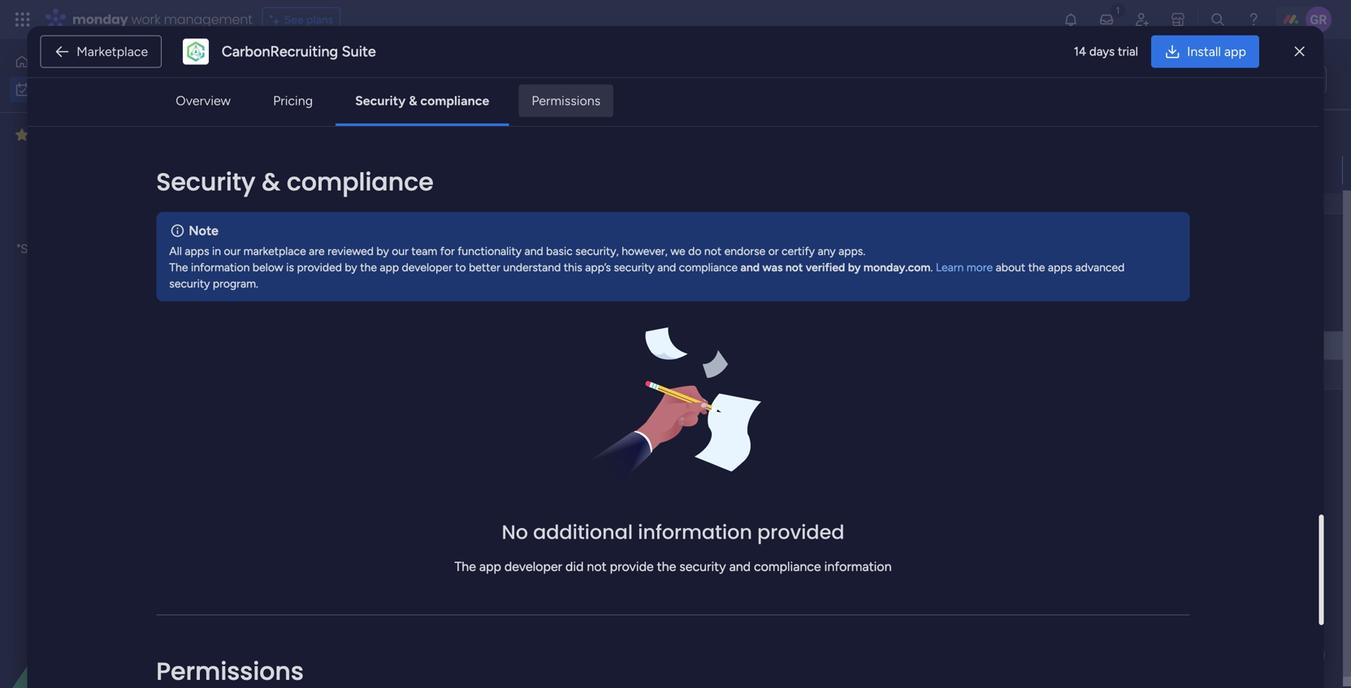 Task type: vqa. For each thing, say whether or not it's contained in the screenshot.
workspace
no



Task type: describe. For each thing, give the bounding box(es) containing it.
0 horizontal spatial &
[[262, 165, 281, 199]]

security inside all apps in our marketplace are reviewed by our team for functionality and basic security, however, we do not endorse or certify any apps. the information below is provided by the app developer to better understand this app's security and compliance and was not verified by monday.com . learn more
[[614, 260, 655, 274]]

and down we
[[658, 260, 676, 274]]

1 vertical spatial security & compliance
[[156, 165, 434, 199]]

developer inside all apps in our marketplace are reviewed by our team for functionality and basic security, however, we do not endorse or certify any apps. the information below is provided by the app developer to better understand this app's security and compliance and was not verified by monday.com . learn more
[[402, 260, 453, 274]]

1 vertical spatial the
[[455, 559, 476, 574]]

1 horizontal spatial the
[[657, 559, 677, 574]]

marketplace
[[244, 244, 306, 258]]

install app
[[1188, 44, 1247, 59]]

overdue /
[[273, 130, 351, 151]]

list
[[1305, 73, 1320, 87]]

management
[[164, 10, 253, 28]]

1 horizontal spatial provided
[[757, 519, 845, 546]]

home link
[[10, 49, 198, 75]]

and up understand
[[525, 244, 544, 258]]

monday
[[72, 10, 128, 28]]

today
[[273, 247, 319, 268]]

to
[[1274, 73, 1286, 87]]

item
[[299, 193, 321, 206]]

carbonrecruiting suite
[[222, 43, 376, 60]]

install app button
[[1152, 35, 1260, 68]]

better
[[469, 260, 501, 274]]

lottie animation element
[[0, 524, 207, 688]]

task 1
[[263, 164, 293, 178]]

/ for overdue
[[340, 130, 347, 151]]

provide
[[610, 559, 654, 574]]

1 vertical spatial information
[[638, 519, 753, 546]]

basic
[[546, 244, 573, 258]]

Filter dashboard by text search field
[[308, 128, 456, 154]]

trial
[[1118, 44, 1139, 59]]

14
[[1074, 44, 1087, 59]]

more
[[967, 260, 993, 274]]

+ add item
[[265, 193, 321, 206]]

any inside no favorite boards yet "star" any board so that you can easily access it later
[[50, 242, 69, 256]]

no additional information provided
[[502, 519, 845, 546]]

1 our from the left
[[224, 244, 241, 258]]

did
[[566, 559, 584, 574]]

task
[[263, 164, 286, 178]]

0 horizontal spatial security
[[156, 165, 256, 199]]

1 vertical spatial not
[[786, 260, 803, 274]]

monday marketplace image
[[1170, 11, 1187, 28]]

so
[[107, 242, 120, 256]]

access
[[83, 260, 120, 275]]

invite members image
[[1135, 11, 1151, 28]]

we
[[671, 244, 686, 258]]

about
[[996, 260, 1026, 274]]

greg robinson image
[[1306, 7, 1332, 33]]

no for additional
[[502, 519, 528, 546]]

board
[[72, 242, 104, 256]]

select product image
[[15, 11, 31, 28]]

team
[[412, 244, 438, 258]]

all apps in our marketplace are reviewed by our team for functionality and basic security, however, we do not endorse or certify any apps. the information below is provided by the app developer to better understand this app's security and compliance and was not verified by monday.com . learn more
[[169, 244, 993, 274]]

to-
[[698, 341, 714, 354]]

learn
[[936, 260, 964, 274]]

in
[[212, 244, 221, 258]]

later
[[134, 260, 158, 275]]

see
[[284, 13, 304, 26]]

monday work management
[[72, 10, 253, 28]]

2 horizontal spatial by
[[848, 260, 861, 274]]

security & compliance button
[[342, 85, 503, 117]]

2 our from the left
[[392, 244, 409, 258]]

work
[[283, 61, 349, 98]]

2 horizontal spatial information
[[825, 559, 892, 574]]

install
[[1188, 44, 1222, 59]]

was
[[763, 260, 783, 274]]

app inside all apps in our marketplace are reviewed by our team for functionality and basic security, however, we do not endorse or certify any apps. the information below is provided by the app developer to better understand this app's security and compliance and was not verified by monday.com . learn more
[[380, 260, 399, 274]]

1 horizontal spatial by
[[377, 244, 389, 258]]

to do list button
[[1244, 67, 1327, 93]]

no favorite boards yet "star" any board so that you can easily access it later
[[17, 224, 191, 275]]

no additional information provided image
[[584, 327, 762, 496]]

and down endorse
[[741, 260, 760, 274]]

about the apps advanced security program.
[[169, 260, 1125, 290]]

any inside all apps in our marketplace are reviewed by our team for functionality and basic security, however, we do not endorse or certify any apps. the information below is provided by the app developer to better understand this app's security and compliance and was not verified by monday.com . learn more
[[818, 244, 836, 258]]

plans
[[306, 13, 333, 26]]

notifications image
[[1063, 11, 1079, 28]]

endorse
[[725, 244, 766, 258]]

apps inside all apps in our marketplace are reviewed by our team for functionality and basic security, however, we do not endorse or certify any apps. the information below is provided by the app developer to better understand this app's security and compliance and was not verified by monday.com . learn more
[[185, 244, 209, 258]]

/ for today
[[323, 247, 330, 268]]

security,
[[576, 244, 619, 258]]

however,
[[622, 244, 668, 258]]

days
[[1090, 44, 1115, 59]]

favorites
[[35, 127, 89, 143]]

search everything image
[[1210, 11, 1227, 28]]

"star"
[[17, 242, 47, 256]]

1 horizontal spatial developer
[[505, 559, 563, 574]]

functionality
[[458, 244, 522, 258]]

add
[[275, 193, 296, 206]]

below
[[253, 260, 283, 274]]



Task type: locate. For each thing, give the bounding box(es) containing it.
1
[[288, 164, 293, 178]]

1 horizontal spatial apps
[[1048, 260, 1073, 274]]

1 horizontal spatial no
[[502, 519, 528, 546]]

2 horizontal spatial the
[[1029, 260, 1046, 274]]

overview button
[[163, 85, 244, 117]]

0 vertical spatial not
[[705, 244, 722, 258]]

security up filter dashboard by text search box
[[355, 93, 406, 109]]

0 vertical spatial developer
[[402, 260, 453, 274]]

pricing button
[[260, 85, 326, 117]]

0
[[334, 252, 341, 265]]

security up note
[[156, 165, 256, 199]]

0 horizontal spatial the
[[360, 260, 377, 274]]

0 horizontal spatial app
[[380, 260, 399, 274]]

/ right overdue
[[340, 130, 347, 151]]

the right about
[[1029, 260, 1046, 274]]

1 horizontal spatial our
[[392, 244, 409, 258]]

do right we
[[689, 244, 702, 258]]

1 horizontal spatial app
[[479, 559, 502, 574]]

the inside all apps in our marketplace are reviewed by our team for functionality and basic security, however, we do not endorse or certify any apps. the information below is provided by the app developer to better understand this app's security and compliance and was not verified by monday.com . learn more
[[169, 260, 188, 274]]

for
[[440, 244, 455, 258]]

the down reviewed
[[360, 260, 377, 274]]

and
[[525, 244, 544, 258], [658, 260, 676, 274], [741, 260, 760, 274], [730, 559, 751, 574]]

1 horizontal spatial /
[[340, 130, 347, 151]]

by down apps.
[[848, 260, 861, 274]]

0 vertical spatial /
[[340, 130, 347, 151]]

0 vertical spatial security & compliance
[[355, 93, 490, 109]]

compliance inside security & compliance button
[[421, 93, 490, 109]]

&
[[409, 93, 417, 109], [262, 165, 281, 199]]

security down however,
[[614, 260, 655, 274]]

permissions button
[[519, 85, 614, 117]]

1 vertical spatial apps
[[1048, 260, 1073, 274]]

marketplace button
[[40, 35, 162, 68]]

yet
[[148, 224, 167, 238]]

0 vertical spatial provided
[[297, 260, 342, 274]]

0 horizontal spatial not
[[587, 559, 607, 574]]

1 vertical spatial &
[[262, 165, 281, 199]]

or
[[769, 244, 779, 258]]

apps inside about the apps advanced security program.
[[1048, 260, 1073, 274]]

1 horizontal spatial security
[[614, 260, 655, 274]]

/ left 0
[[323, 247, 330, 268]]

0 vertical spatial no
[[41, 224, 57, 238]]

by right items
[[377, 244, 389, 258]]

1 vertical spatial /
[[323, 247, 330, 268]]

provided
[[297, 260, 342, 274], [757, 519, 845, 546]]

security down no additional information provided
[[680, 559, 726, 574]]

see plans button
[[262, 7, 341, 32]]

None search field
[[308, 128, 456, 154]]

apps.
[[839, 244, 866, 258]]

not down certify at the top of page
[[786, 260, 803, 274]]

2 horizontal spatial security
[[680, 559, 726, 574]]

1 vertical spatial no
[[502, 519, 528, 546]]

2 vertical spatial app
[[479, 559, 502, 574]]

security inside button
[[355, 93, 406, 109]]

1 horizontal spatial &
[[409, 93, 417, 109]]

security inside about the apps advanced security program.
[[169, 277, 210, 290]]

0 vertical spatial information
[[191, 260, 250, 274]]

2 horizontal spatial not
[[786, 260, 803, 274]]

understand
[[503, 260, 561, 274]]

0 vertical spatial apps
[[185, 244, 209, 258]]

verified
[[806, 260, 846, 274]]

dapulse x slim image
[[1295, 42, 1305, 61]]

information inside all apps in our marketplace are reviewed by our team for functionality and basic security, however, we do not endorse or certify any apps. the information below is provided by the app developer to better understand this app's security and compliance and was not verified by monday.com . learn more
[[191, 260, 250, 274]]

0 horizontal spatial /
[[323, 247, 330, 268]]

note
[[189, 223, 219, 238]]

any up easily in the top of the page
[[50, 242, 69, 256]]

provided inside all apps in our marketplace are reviewed by our team for functionality and basic security, however, we do not endorse or certify any apps. the information below is provided by the app developer to better understand this app's security and compliance and was not verified by monday.com . learn more
[[297, 260, 342, 274]]

2 vertical spatial information
[[825, 559, 892, 574]]

program.
[[213, 277, 258, 290]]

0 horizontal spatial developer
[[402, 260, 453, 274]]

apps left advanced
[[1048, 260, 1073, 274]]

2 vertical spatial not
[[587, 559, 607, 574]]

& up filter dashboard by text search box
[[409, 93, 417, 109]]

not right did
[[587, 559, 607, 574]]

do
[[1289, 73, 1302, 87], [689, 244, 702, 258]]

compliance
[[421, 93, 490, 109], [287, 165, 434, 199], [679, 260, 738, 274], [754, 559, 821, 574]]

no for favorite
[[41, 224, 57, 238]]

app
[[1225, 44, 1247, 59], [380, 260, 399, 274], [479, 559, 502, 574]]

you
[[148, 242, 168, 256]]

by
[[377, 244, 389, 258], [345, 260, 357, 274], [848, 260, 861, 274]]

any up verified
[[818, 244, 836, 258]]

& inside button
[[409, 93, 417, 109]]

suite
[[342, 43, 376, 60]]

overdue
[[273, 130, 336, 151]]

the app developer did not provide the security and compliance information
[[455, 559, 892, 574]]

security & compliance inside button
[[355, 93, 490, 109]]

easily
[[49, 260, 80, 275]]

boards
[[107, 224, 145, 238]]

0 vertical spatial do
[[1289, 73, 1302, 87]]

carbonrecruiting
[[222, 43, 338, 60]]

0 horizontal spatial information
[[191, 260, 250, 274]]

this
[[564, 260, 583, 274]]

0 horizontal spatial no
[[41, 224, 57, 238]]

1 vertical spatial security
[[156, 165, 256, 199]]

do
[[714, 341, 727, 354]]

0 vertical spatial the
[[169, 260, 188, 274]]

favorite
[[60, 224, 104, 238]]

marketplace
[[77, 44, 148, 59]]

compliance inside all apps in our marketplace are reviewed by our team for functionality and basic security, however, we do not endorse or certify any apps. the information below is provided by the app developer to better understand this app's security and compliance and was not verified by monday.com . learn more
[[679, 260, 738, 274]]

+
[[265, 193, 272, 206]]

1 horizontal spatial not
[[705, 244, 722, 258]]

apps
[[185, 244, 209, 258], [1048, 260, 1073, 274]]

0 horizontal spatial any
[[50, 242, 69, 256]]

to do list
[[1274, 73, 1320, 87]]

is
[[286, 260, 294, 274]]

0 horizontal spatial our
[[224, 244, 241, 258]]

no left additional
[[502, 519, 528, 546]]

to-do
[[698, 341, 727, 354]]

0 vertical spatial security
[[355, 93, 406, 109]]

lottie animation image
[[0, 524, 207, 688]]

1 horizontal spatial do
[[1289, 73, 1302, 87]]

& left 1
[[262, 165, 281, 199]]

0 horizontal spatial the
[[169, 260, 188, 274]]

not left endorse
[[705, 244, 722, 258]]

1 vertical spatial security
[[169, 277, 210, 290]]

the inside all apps in our marketplace are reviewed by our team for functionality and basic security, however, we do not endorse or certify any apps. the information below is provided by the app developer to better understand this app's security and compliance and was not verified by monday.com . learn more
[[360, 260, 377, 274]]

0 horizontal spatial apps
[[185, 244, 209, 258]]

all
[[169, 244, 182, 258]]

app inside button
[[1225, 44, 1247, 59]]

it
[[123, 260, 131, 275]]

1 horizontal spatial security
[[355, 93, 406, 109]]

pricing
[[273, 93, 313, 109]]

0 horizontal spatial security
[[169, 277, 210, 290]]

items
[[344, 252, 372, 265]]

work
[[131, 10, 161, 28]]

developer down team
[[402, 260, 453, 274]]

by right 0
[[345, 260, 357, 274]]

do right to
[[1289, 73, 1302, 87]]

my work
[[240, 61, 349, 98]]

to
[[455, 260, 466, 274]]

learn more link
[[936, 260, 993, 274]]

1 vertical spatial provided
[[757, 519, 845, 546]]

home option
[[10, 49, 198, 75]]

application logo image
[[183, 39, 209, 65]]

security down all
[[169, 277, 210, 290]]

.
[[931, 260, 933, 274]]

no inside no favorite boards yet "star" any board so that you can easily access it later
[[41, 224, 57, 238]]

the
[[169, 260, 188, 274], [455, 559, 476, 574]]

favorites button
[[11, 121, 158, 149]]

the
[[360, 260, 377, 274], [1029, 260, 1046, 274], [657, 559, 677, 574]]

do inside button
[[1289, 73, 1302, 87]]

0 horizontal spatial by
[[345, 260, 357, 274]]

security
[[614, 260, 655, 274], [169, 277, 210, 290], [680, 559, 726, 574]]

0 vertical spatial security
[[614, 260, 655, 274]]

see plans
[[284, 13, 333, 26]]

reviewed
[[328, 244, 374, 258]]

permissions
[[532, 93, 601, 109]]

app for install app
[[1225, 44, 1247, 59]]

1 horizontal spatial information
[[638, 519, 753, 546]]

2 horizontal spatial app
[[1225, 44, 1247, 59]]

certify
[[782, 244, 815, 258]]

0 horizontal spatial provided
[[297, 260, 342, 274]]

developer left did
[[505, 559, 563, 574]]

help image
[[1246, 11, 1262, 28]]

home
[[36, 55, 67, 69]]

note alert
[[156, 212, 1191, 301]]

1 image
[[1111, 1, 1126, 19]]

0 vertical spatial &
[[409, 93, 417, 109]]

app for the app developer did not provide the security and compliance information
[[479, 559, 502, 574]]

our left team
[[392, 244, 409, 258]]

v2 star 2 image
[[15, 125, 28, 145]]

security
[[355, 93, 406, 109], [156, 165, 256, 199]]

developer
[[402, 260, 453, 274], [505, 559, 563, 574]]

do inside all apps in our marketplace are reviewed by our team for functionality and basic security, however, we do not endorse or certify any apps. the information below is provided by the app developer to better understand this app's security and compliance and was not verified by monday.com . learn more
[[689, 244, 702, 258]]

our right in
[[224, 244, 241, 258]]

no up "star"
[[41, 224, 57, 238]]

update feed image
[[1099, 11, 1115, 28]]

and down no additional information provided
[[730, 559, 751, 574]]

1 vertical spatial app
[[380, 260, 399, 274]]

the inside about the apps advanced security program.
[[1029, 260, 1046, 274]]

today / 0 items
[[273, 247, 372, 268]]

additional
[[533, 519, 633, 546]]

1 horizontal spatial any
[[818, 244, 836, 258]]

can
[[171, 242, 191, 256]]

2 vertical spatial security
[[680, 559, 726, 574]]

0 vertical spatial app
[[1225, 44, 1247, 59]]

1 vertical spatial do
[[689, 244, 702, 258]]

monday.com
[[864, 260, 931, 274]]

the right the "provide"
[[657, 559, 677, 574]]

overview
[[176, 93, 231, 109]]

0 horizontal spatial do
[[689, 244, 702, 258]]

apps left in
[[185, 244, 209, 258]]

my
[[240, 61, 277, 98]]

advanced
[[1076, 260, 1125, 274]]

14 days trial
[[1074, 44, 1139, 59]]

app's
[[585, 260, 611, 274]]

1 horizontal spatial the
[[455, 559, 476, 574]]

1 vertical spatial developer
[[505, 559, 563, 574]]



